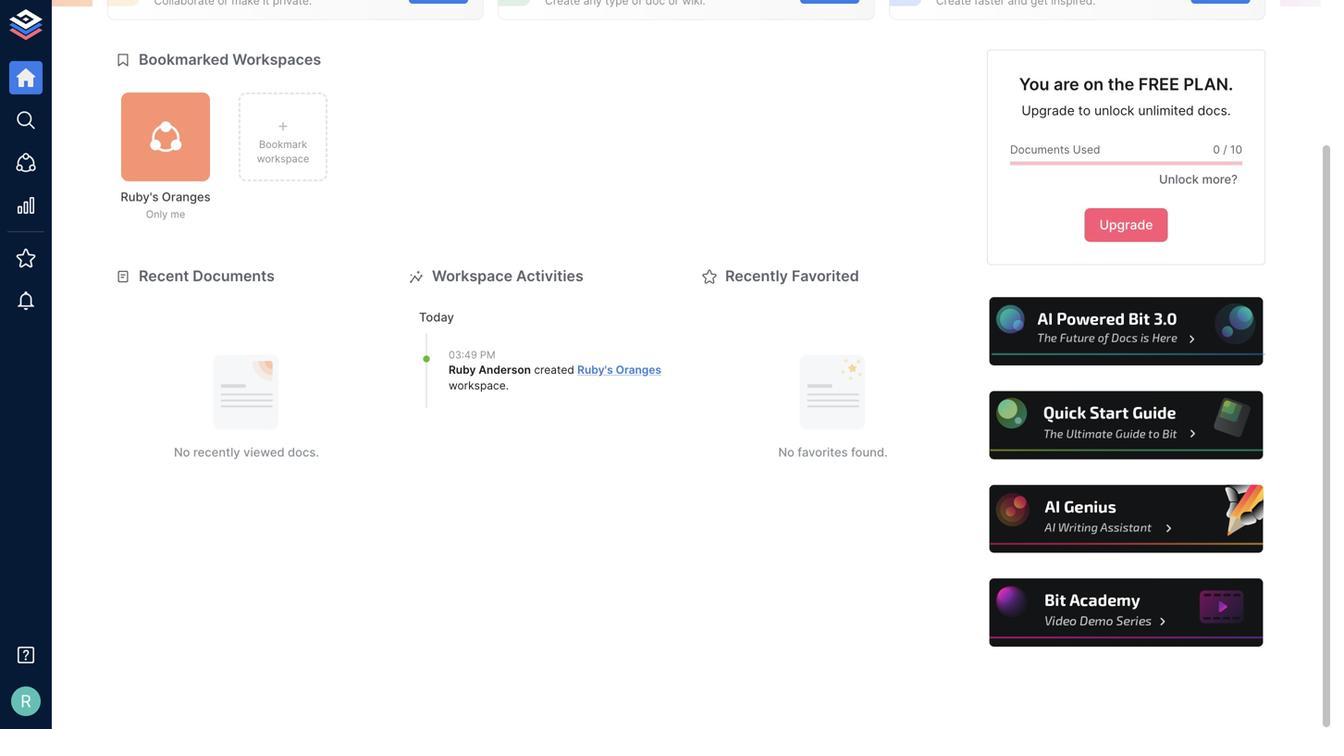 Task type: describe. For each thing, give the bounding box(es) containing it.
recently
[[726, 267, 789, 285]]

more?
[[1203, 172, 1239, 187]]

3 help image from the top
[[988, 483, 1266, 556]]

ruby's oranges only me
[[121, 190, 211, 220]]

you
[[1020, 74, 1050, 95]]

plan.
[[1184, 74, 1234, 95]]

ruby's inside 03:49 pm ruby anderson created ruby's oranges workspace .
[[578, 363, 613, 377]]

upgrade button
[[1085, 208, 1169, 242]]

upgrade inside you are on the free plan. upgrade to unlock unlimited docs.
[[1022, 103, 1075, 119]]

docs. inside you are on the free plan. upgrade to unlock unlimited docs.
[[1198, 103, 1232, 119]]

favorites
[[798, 445, 848, 459]]

4 help image from the top
[[988, 576, 1266, 650]]

unlock more?
[[1160, 172, 1239, 187]]

bookmarked
[[139, 51, 229, 69]]

bookmark workspace button
[[239, 93, 328, 181]]

are
[[1054, 74, 1080, 95]]

favorited
[[792, 267, 860, 285]]

upgrade inside button
[[1100, 217, 1154, 233]]

viewed
[[244, 445, 285, 459]]

0
[[1214, 143, 1221, 157]]

10
[[1231, 143, 1243, 157]]

only
[[146, 208, 168, 220]]

r
[[21, 691, 31, 712]]

no for recent
[[174, 445, 190, 459]]

documents used
[[1011, 143, 1101, 157]]

the
[[1109, 74, 1135, 95]]

unlock more? button
[[1150, 165, 1243, 194]]

1 vertical spatial docs.
[[288, 445, 319, 459]]

unlock
[[1095, 103, 1135, 119]]

ruby
[[449, 363, 476, 377]]

ruby's oranges link
[[578, 363, 662, 377]]

me
[[171, 208, 185, 220]]

today
[[419, 310, 454, 324]]

workspace inside 03:49 pm ruby anderson created ruby's oranges workspace .
[[449, 379, 506, 392]]

1 horizontal spatial documents
[[1011, 143, 1070, 157]]

to
[[1079, 103, 1091, 119]]

oranges inside 03:49 pm ruby anderson created ruby's oranges workspace .
[[616, 363, 662, 377]]

bookmark workspace
[[257, 138, 309, 165]]

workspaces
[[233, 51, 321, 69]]

03:49
[[449, 349, 477, 361]]



Task type: vqa. For each thing, say whether or not it's contained in the screenshot.
search workspaces... text box
no



Task type: locate. For each thing, give the bounding box(es) containing it.
0 vertical spatial upgrade
[[1022, 103, 1075, 119]]

upgrade down you
[[1022, 103, 1075, 119]]

used
[[1074, 143, 1101, 157]]

documents
[[1011, 143, 1070, 157], [193, 267, 275, 285]]

1 horizontal spatial upgrade
[[1100, 217, 1154, 233]]

0 horizontal spatial no
[[174, 445, 190, 459]]

r button
[[6, 681, 46, 722]]

no favorites found.
[[779, 445, 888, 459]]

no left recently
[[174, 445, 190, 459]]

upgrade
[[1022, 103, 1075, 119], [1100, 217, 1154, 233]]

unlimited
[[1139, 103, 1195, 119]]

ruby's
[[121, 190, 159, 204], [578, 363, 613, 377]]

you are on the free plan. upgrade to unlock unlimited docs.
[[1020, 74, 1234, 119]]

workspace
[[432, 267, 513, 285]]

documents right recent
[[193, 267, 275, 285]]

1 horizontal spatial ruby's
[[578, 363, 613, 377]]

progress bar
[[1011, 162, 1243, 165]]

recent documents
[[139, 267, 275, 285]]

unlock
[[1160, 172, 1200, 187]]

1 no from the left
[[174, 445, 190, 459]]

workspace down the ruby
[[449, 379, 506, 392]]

workspace inside button
[[257, 153, 309, 165]]

recent
[[139, 267, 189, 285]]

.
[[506, 379, 509, 392]]

0 horizontal spatial docs.
[[288, 445, 319, 459]]

1 vertical spatial oranges
[[616, 363, 662, 377]]

oranges inside ruby's oranges only me
[[162, 190, 211, 204]]

activities
[[517, 267, 584, 285]]

0 horizontal spatial documents
[[193, 267, 275, 285]]

0 horizontal spatial oranges
[[162, 190, 211, 204]]

1 vertical spatial workspace
[[449, 379, 506, 392]]

no
[[174, 445, 190, 459], [779, 445, 795, 459]]

no for recently
[[779, 445, 795, 459]]

upgrade down unlock more? "button"
[[1100, 217, 1154, 233]]

found.
[[852, 445, 888, 459]]

1 help image from the top
[[988, 295, 1266, 369]]

pm
[[480, 349, 496, 361]]

recently
[[193, 445, 240, 459]]

0 vertical spatial documents
[[1011, 143, 1070, 157]]

workspace activities
[[432, 267, 584, 285]]

created
[[534, 363, 575, 377]]

recently favorited
[[726, 267, 860, 285]]

2 no from the left
[[779, 445, 795, 459]]

oranges
[[162, 190, 211, 204], [616, 363, 662, 377]]

1 horizontal spatial docs.
[[1198, 103, 1232, 119]]

0 / 10
[[1214, 143, 1243, 157]]

0 horizontal spatial upgrade
[[1022, 103, 1075, 119]]

2 help image from the top
[[988, 389, 1266, 462]]

03:49 pm ruby anderson created ruby's oranges workspace .
[[449, 349, 662, 392]]

bookmarked workspaces
[[139, 51, 321, 69]]

ruby's inside ruby's oranges only me
[[121, 190, 159, 204]]

workspace
[[257, 153, 309, 165], [449, 379, 506, 392]]

1 vertical spatial ruby's
[[578, 363, 613, 377]]

0 vertical spatial oranges
[[162, 190, 211, 204]]

0 horizontal spatial ruby's
[[121, 190, 159, 204]]

docs.
[[1198, 103, 1232, 119], [288, 445, 319, 459]]

oranges right created
[[616, 363, 662, 377]]

1 horizontal spatial no
[[779, 445, 795, 459]]

1 vertical spatial documents
[[193, 267, 275, 285]]

1 horizontal spatial oranges
[[616, 363, 662, 377]]

0 vertical spatial docs.
[[1198, 103, 1232, 119]]

ruby's right created
[[578, 363, 613, 377]]

workspace down bookmark
[[257, 153, 309, 165]]

bookmark
[[259, 138, 307, 151]]

docs. down plan.
[[1198, 103, 1232, 119]]

0 vertical spatial ruby's
[[121, 190, 159, 204]]

documents left used
[[1011, 143, 1070, 157]]

0 horizontal spatial workspace
[[257, 153, 309, 165]]

no left the favorites
[[779, 445, 795, 459]]

oranges up the me
[[162, 190, 211, 204]]

0 vertical spatial workspace
[[257, 153, 309, 165]]

1 horizontal spatial workspace
[[449, 379, 506, 392]]

free
[[1139, 74, 1180, 95]]

/
[[1224, 143, 1228, 157]]

1 vertical spatial upgrade
[[1100, 217, 1154, 233]]

anderson
[[479, 363, 531, 377]]

help image
[[988, 295, 1266, 369], [988, 389, 1266, 462], [988, 483, 1266, 556], [988, 576, 1266, 650]]

on
[[1084, 74, 1104, 95]]

ruby's up only
[[121, 190, 159, 204]]

no recently viewed docs.
[[174, 445, 319, 459]]

docs. right viewed
[[288, 445, 319, 459]]



